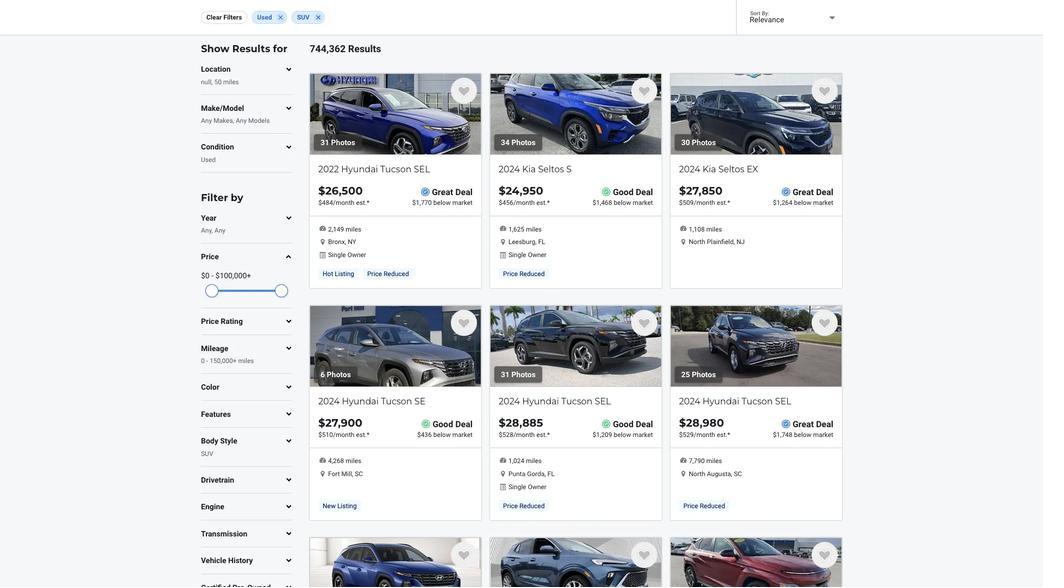 Task type: locate. For each thing, give the bounding box(es) containing it.
fort mill , sc
[[328, 470, 363, 478]]

31 photos up 2022
[[321, 138, 355, 147]]

miles for 27,900
[[346, 457, 362, 465]]

deal up $1,264 below market
[[816, 187, 834, 197]]

,
[[345, 238, 346, 246], [536, 238, 537, 246], [734, 238, 735, 246], [352, 470, 353, 478], [545, 470, 546, 478], [731, 470, 733, 478]]

photos right the "25"
[[692, 370, 716, 379]]

market right $1,770
[[453, 199, 473, 206]]

1,625 miles
[[509, 225, 542, 233]]

2 horizontal spatial sel
[[776, 396, 792, 406]]

2024 hyundai tucson image
[[310, 305, 482, 387], [490, 305, 662, 387], [671, 305, 843, 387], [310, 537, 482, 587]]

below right $1,209
[[614, 431, 631, 438]]

1 north from the top
[[689, 238, 706, 246]]

north for 27,850
[[689, 238, 706, 246]]

make/model
[[201, 104, 244, 113]]

engine
[[201, 502, 224, 511]]

great deal up $1,264 below market
[[793, 187, 834, 197]]

gorda
[[527, 470, 545, 478]]

2024 kia seltos s
[[499, 164, 572, 174]]

leesburg
[[509, 238, 536, 246]]

owner down ny
[[348, 251, 366, 259]]

single for 26,500
[[328, 251, 346, 259]]

/month est.* inside $ 24,950 $ 456 /month est.*
[[514, 199, 550, 206]]

1 vertical spatial price
[[201, 317, 219, 326]]

single owner for 28,885
[[509, 483, 547, 491]]

suv right used button
[[297, 14, 310, 21]]

results for 744,362
[[348, 43, 381, 54]]

2024 hyundai tucson sel for 28,980
[[679, 396, 792, 406]]

2024 kia seltos image
[[490, 73, 662, 155], [671, 73, 843, 155]]

miles up gorda at the right
[[526, 457, 542, 465]]

great deal up $1,770 below market
[[432, 187, 473, 197]]

0 vertical spatial north
[[689, 238, 706, 246]]

1 seltos from the left
[[538, 164, 564, 174]]

market right '$1,264' at the top
[[814, 199, 834, 206]]

price reduced right hot listing
[[367, 270, 409, 278]]

any right makes,
[[236, 117, 247, 125]]

1 horizontal spatial 31
[[501, 370, 510, 379]]

0 horizontal spatial 31 photos
[[321, 138, 355, 147]]

tucson for 27,900
[[381, 396, 412, 406]]

0 horizontal spatial sc
[[355, 470, 363, 478]]

-
[[212, 271, 214, 280], [206, 357, 208, 365]]

1 horizontal spatial fl
[[548, 470, 555, 478]]

/month est.* inside $ 27,900 $ 510 /month est.*
[[333, 431, 370, 438]]

$ 24,950 $ 456 /month est.*
[[499, 184, 550, 206]]

results for show
[[232, 43, 270, 55]]

hyundai up "28,980"
[[703, 396, 740, 406]]

$1,264 below market
[[773, 199, 834, 206]]

miles inside location null, 50 miles
[[223, 78, 239, 86]]

hyundai up the 26,500
[[341, 164, 378, 174]]

150,000+
[[210, 357, 237, 365]]

/month est.* inside $ 28,980 $ 529 /month est.*
[[694, 431, 731, 438]]

2 sc from the left
[[734, 470, 742, 478]]

1 vertical spatial suv
[[201, 450, 213, 457]]

1 kia from the left
[[522, 164, 536, 174]]

any right any,
[[215, 227, 226, 234]]

sel up $1,209
[[595, 396, 611, 406]]

results left for
[[232, 43, 270, 55]]

1 horizontal spatial 31 photos
[[501, 370, 536, 379]]

single owner for 26,500
[[328, 251, 366, 259]]

0 horizontal spatial sel
[[414, 164, 430, 174]]

0 horizontal spatial suv
[[201, 450, 213, 457]]

results
[[232, 43, 270, 55], [348, 43, 381, 54]]

1 horizontal spatial sel
[[595, 396, 611, 406]]

price up $0
[[201, 252, 219, 261]]

1 vertical spatial north
[[689, 470, 706, 478]]

25
[[682, 370, 690, 379]]

28,885
[[506, 416, 543, 429]]

great
[[432, 187, 453, 197], [793, 187, 814, 197], [793, 419, 814, 429]]

miles right 150,000+
[[238, 357, 254, 365]]

good deal up $1,468 below market
[[613, 187, 653, 197]]

1 vertical spatial -
[[206, 357, 208, 365]]

miles up "mill"
[[346, 457, 362, 465]]

hyundai
[[341, 164, 378, 174], [342, 396, 379, 406], [522, 396, 559, 406], [703, 396, 740, 406]]

condition used
[[201, 143, 234, 163]]

1 2024 kia seltos image from the left
[[490, 73, 662, 155]]

single for 24,950
[[509, 251, 527, 259]]

1,625
[[509, 225, 525, 233]]

/month est.* for 27,900
[[333, 431, 370, 438]]

/month est.* down the 26,500
[[333, 199, 370, 206]]

single owner down punta gorda , fl at the bottom
[[509, 483, 547, 491]]

great deal up $1,748 below market
[[793, 419, 834, 429]]

for
[[273, 43, 288, 55]]

0 horizontal spatial used
[[201, 156, 216, 163]]

1,108 miles
[[689, 225, 722, 233]]

single owner down ny
[[328, 251, 366, 259]]

deal for 28,980
[[816, 419, 834, 429]]

kia up the 24,950
[[522, 164, 536, 174]]

below right $436
[[434, 431, 451, 438]]

/month est.* inside $ 28,885 $ 528 /month est.*
[[514, 431, 550, 438]]

results right 744,362 on the left top
[[348, 43, 381, 54]]

2024 hyundai tucson sel
[[499, 396, 611, 406], [679, 396, 792, 406]]

/month est.* for 28,980
[[694, 431, 731, 438]]

north down 7,790
[[689, 470, 706, 478]]

single owner
[[328, 251, 366, 259], [509, 251, 547, 259], [509, 483, 547, 491]]

deal up $1,748 below market
[[816, 419, 834, 429]]

good deal for 24,950
[[613, 187, 653, 197]]

market right $1,748
[[814, 431, 834, 438]]

seltos
[[538, 164, 564, 174], [719, 164, 745, 174]]

1 horizontal spatial used
[[257, 14, 272, 21]]

1 horizontal spatial 2024 kia seltos image
[[671, 73, 843, 155]]

2024 hyundai tucson sel up "28,980"
[[679, 396, 792, 406]]

show
[[201, 43, 230, 55]]

2024 for 27,850
[[679, 164, 701, 174]]

2024 kia seltos ex
[[679, 164, 759, 174]]

2024 up 27,850
[[679, 164, 701, 174]]

vehicle history
[[201, 556, 253, 565]]

0 vertical spatial price
[[201, 252, 219, 261]]

owner for 24,950
[[528, 251, 547, 259]]

location null, 50 miles
[[201, 65, 239, 86]]

price reduced
[[367, 270, 409, 278], [503, 270, 545, 278], [503, 502, 545, 510], [684, 502, 725, 510]]

1 price from the top
[[201, 252, 219, 261]]

below right $1,748
[[795, 431, 812, 438]]

deal up the $436 below market
[[456, 419, 473, 429]]

miles inside 'mileage 0 - 150,000+ miles'
[[238, 357, 254, 365]]

makes,
[[214, 117, 234, 125]]

sc right "mill"
[[355, 470, 363, 478]]

1,024 miles
[[509, 457, 542, 465]]

2024 up 28,885
[[499, 396, 520, 406]]

0 horizontal spatial -
[[206, 357, 208, 365]]

used inside button
[[257, 14, 272, 21]]

/month est.* for 28,885
[[514, 431, 550, 438]]

bronx
[[328, 238, 345, 246]]

2 2024 kia seltos image from the left
[[671, 73, 843, 155]]

below right $1,770
[[434, 199, 451, 206]]

photos right 30
[[692, 138, 716, 147]]

body
[[201, 436, 218, 445]]

great up $1,748 below market
[[793, 419, 814, 429]]

photos for 28,980
[[692, 370, 716, 379]]

/month est.* down "27,900"
[[333, 431, 370, 438]]

north
[[689, 238, 706, 246], [689, 470, 706, 478]]

2024 hyundai kona image
[[671, 537, 843, 587]]

1 vertical spatial 31
[[501, 370, 510, 379]]

miles for 24,950
[[526, 225, 542, 233]]

- inside 'mileage 0 - 150,000+ miles'
[[206, 357, 208, 365]]

- right 0
[[206, 357, 208, 365]]

good deal up $1,209 below market
[[613, 419, 653, 429]]

2 2024 hyundai tucson sel from the left
[[679, 396, 792, 406]]

miles up north augusta , sc on the bottom right of the page
[[707, 457, 722, 465]]

market for 27,850
[[814, 199, 834, 206]]

31 photos
[[321, 138, 355, 147], [501, 370, 536, 379]]

sel for 26,500
[[414, 164, 430, 174]]

/month est.* down the 24,950
[[514, 199, 550, 206]]

1 vertical spatial fl
[[548, 470, 555, 478]]

below right '$1,264' at the top
[[795, 199, 812, 206]]

30
[[682, 138, 690, 147]]

single down bronx
[[328, 251, 346, 259]]

1 vertical spatial used
[[201, 156, 216, 163]]

great deal for 26,500
[[432, 187, 473, 197]]

good up $1,468 below market
[[613, 187, 634, 197]]

2024 up "27,900"
[[319, 396, 340, 406]]

used right filters
[[257, 14, 272, 21]]

hyundai up 28,885
[[522, 396, 559, 406]]

single for 28,885
[[509, 483, 527, 491]]

2 north from the top
[[689, 470, 706, 478]]

fl right gorda at the right
[[548, 470, 555, 478]]

0 horizontal spatial 2024 hyundai tucson sel
[[499, 396, 611, 406]]

miles up the leesburg , fl
[[526, 225, 542, 233]]

sel up $1,770
[[414, 164, 430, 174]]

used inside 'condition used'
[[201, 156, 216, 163]]

deal
[[456, 187, 473, 197], [636, 187, 653, 197], [816, 187, 834, 197], [456, 419, 473, 429], [636, 419, 653, 429], [816, 419, 834, 429]]

$ 26,500 $ 484 /month est.*
[[319, 184, 370, 206]]

good for 24,950
[[613, 187, 634, 197]]

31 up 2022
[[321, 138, 329, 147]]

1 horizontal spatial -
[[212, 271, 214, 280]]

owner
[[348, 251, 366, 259], [528, 251, 547, 259], [528, 483, 547, 491]]

photos up 2022
[[331, 138, 355, 147]]

2024 up "28,980"
[[679, 396, 701, 406]]

1 sc from the left
[[355, 470, 363, 478]]

0 horizontal spatial kia
[[522, 164, 536, 174]]

4,268 miles
[[328, 457, 362, 465]]

any left makes,
[[201, 117, 212, 125]]

27,850
[[686, 184, 723, 197]]

$1,770 below market
[[412, 199, 473, 206]]

photos right 6
[[327, 370, 351, 379]]

market for 26,500
[[453, 199, 473, 206]]

transmission
[[201, 529, 248, 538]]

price for price
[[201, 252, 219, 261]]

0 vertical spatial used
[[257, 14, 272, 21]]

/month est.* inside $ 26,500 $ 484 /month est.*
[[333, 199, 370, 206]]

sel up $1,748
[[776, 396, 792, 406]]

1 horizontal spatial sc
[[734, 470, 742, 478]]

good deal up the $436 below market
[[433, 419, 473, 429]]

deal up $1,770 below market
[[456, 187, 473, 197]]

0 vertical spatial -
[[212, 271, 214, 280]]

$436
[[417, 431, 432, 438]]

0 vertical spatial suv
[[297, 14, 310, 21]]

hyundai for 27,900
[[342, 396, 379, 406]]

market right $1,209
[[633, 431, 653, 438]]

/month est.* inside $ 27,850 $ 509 /month est.*
[[694, 199, 731, 206]]

$ 27,900 $ 510 /month est.*
[[319, 416, 370, 438]]

color
[[201, 383, 219, 392]]

photos for 27,850
[[692, 138, 716, 147]]

2024 up the 24,950
[[499, 164, 520, 174]]

/month est.* down 27,850
[[694, 199, 731, 206]]

2024 kia seltos image for 24,950
[[490, 73, 662, 155]]

s
[[567, 164, 572, 174]]

deal up $1,209 below market
[[636, 419, 653, 429]]

great up $1,264 below market
[[793, 187, 814, 197]]

mileage
[[201, 344, 228, 353]]

filters
[[224, 14, 242, 21]]

single down punta
[[509, 483, 527, 491]]

484
[[322, 199, 333, 206]]

tucson for 26,500
[[381, 164, 412, 174]]

good deal for 27,900
[[433, 419, 473, 429]]

se
[[415, 396, 426, 406]]

528
[[503, 431, 514, 438]]

510
[[322, 431, 333, 438]]

$100,000+
[[216, 271, 251, 280]]

/month est.*
[[333, 199, 370, 206], [514, 199, 550, 206], [694, 199, 731, 206], [333, 431, 370, 438], [514, 431, 550, 438], [694, 431, 731, 438]]

/month est.* down "28,980"
[[694, 431, 731, 438]]

sc for 28,980
[[734, 470, 742, 478]]

below for 26,500
[[434, 199, 451, 206]]

owner down the leesburg , fl
[[528, 251, 547, 259]]

1 horizontal spatial seltos
[[719, 164, 745, 174]]

, for 27,900
[[352, 470, 353, 478]]

744,362 results
[[310, 43, 381, 54]]

good up the $436 below market
[[433, 419, 453, 429]]

1 horizontal spatial 2024 hyundai tucson sel
[[679, 396, 792, 406]]

hyundai for 28,980
[[703, 396, 740, 406]]

sc right augusta
[[734, 470, 742, 478]]

kia up 27,850
[[703, 164, 717, 174]]

photos up 28,885
[[512, 370, 536, 379]]

suv down body
[[201, 450, 213, 457]]

single owner down the leesburg , fl
[[509, 251, 547, 259]]

1 horizontal spatial results
[[348, 43, 381, 54]]

hyundai up "27,900"
[[342, 396, 379, 406]]

kia
[[522, 164, 536, 174], [703, 164, 717, 174]]

2022 hyundai tucson image
[[310, 73, 482, 155]]

great up $1,770 below market
[[432, 187, 453, 197]]

0
[[201, 357, 205, 365]]

2 seltos from the left
[[719, 164, 745, 174]]

0 vertical spatial 31
[[321, 138, 329, 147]]

1 2024 hyundai tucson sel from the left
[[499, 396, 611, 406]]

owner down gorda at the right
[[528, 483, 547, 491]]

miles up 'north plainfield , nj'
[[707, 225, 722, 233]]

0 horizontal spatial seltos
[[538, 164, 564, 174]]

market right $1,468
[[633, 199, 653, 206]]

0 horizontal spatial 31
[[321, 138, 329, 147]]

- right $0
[[212, 271, 214, 280]]

2024 for 24,950
[[499, 164, 520, 174]]

2024 for 27,900
[[319, 396, 340, 406]]

below for 27,850
[[795, 199, 812, 206]]

2 kia from the left
[[703, 164, 717, 174]]

1 horizontal spatial suv
[[297, 14, 310, 21]]

hot listing
[[323, 270, 354, 278]]

miles up ny
[[346, 225, 362, 233]]

tucson
[[381, 164, 412, 174], [381, 396, 412, 406], [562, 396, 593, 406], [742, 396, 773, 406]]

any
[[201, 117, 212, 125], [236, 117, 247, 125], [215, 227, 226, 234]]

2024 hyundai tucson image for 27,900
[[310, 305, 482, 387]]

deal for 26,500
[[456, 187, 473, 197]]

1 vertical spatial 31 photos
[[501, 370, 536, 379]]

0 horizontal spatial 2024 kia seltos image
[[490, 73, 662, 155]]

1 horizontal spatial any
[[215, 227, 226, 234]]

0 vertical spatial 31 photos
[[321, 138, 355, 147]]

seltos left ex
[[719, 164, 745, 174]]

north down '1,108'
[[689, 238, 706, 246]]

1 horizontal spatial kia
[[703, 164, 717, 174]]

2024 hyundai tucson image for 28,885
[[490, 305, 662, 387]]

31 up 28,885
[[501, 370, 510, 379]]

miles right 50
[[223, 78, 239, 86]]

location
[[201, 65, 231, 74]]

price left rating
[[201, 317, 219, 326]]

2024 hyundai tucson sel up 28,885
[[499, 396, 611, 406]]

good up $1,209 below market
[[613, 419, 634, 429]]

/month est.* for 24,950
[[514, 199, 550, 206]]

market right $436
[[453, 431, 473, 438]]

2 price from the top
[[201, 317, 219, 326]]

price reduced down leesburg
[[503, 270, 545, 278]]

fl right leesburg
[[539, 238, 546, 246]]

0 horizontal spatial results
[[232, 43, 270, 55]]

suv
[[297, 14, 310, 21], [201, 450, 213, 457]]

6
[[321, 370, 325, 379]]

seltos for 27,850
[[719, 164, 745, 174]]

31 for 28,885
[[501, 370, 510, 379]]

any inside "year any, any"
[[215, 227, 226, 234]]

$ 28,885 $ 528 /month est.*
[[499, 416, 550, 438]]

photos right 34
[[512, 138, 536, 147]]

single down leesburg
[[509, 251, 527, 259]]

0 horizontal spatial fl
[[539, 238, 546, 246]]

tucson for 28,980
[[742, 396, 773, 406]]

used down condition at the left top of page
[[201, 156, 216, 163]]

, for 27,850
[[734, 238, 735, 246]]

744,362
[[310, 43, 346, 54]]

below right $1,468
[[614, 199, 631, 206]]

great for 28,980
[[793, 419, 814, 429]]

history
[[228, 556, 253, 565]]



Task type: vqa. For each thing, say whether or not it's contained in the screenshot.
28
no



Task type: describe. For each thing, give the bounding box(es) containing it.
50
[[214, 78, 222, 86]]

below for 28,980
[[795, 431, 812, 438]]

price for price rating
[[201, 317, 219, 326]]

34 photos
[[501, 138, 536, 147]]

good for 28,885
[[613, 419, 634, 429]]

photos for 26,500
[[331, 138, 355, 147]]

2024 kia seltos image for 27,850
[[671, 73, 843, 155]]

style
[[220, 436, 237, 445]]

miles for 28,885
[[526, 457, 542, 465]]

tucson for 28,885
[[562, 396, 593, 406]]

price reduced down north augusta , sc on the bottom right of the page
[[684, 502, 725, 510]]

clear filters button
[[201, 11, 248, 24]]

new listing
[[323, 502, 357, 510]]

great for 26,500
[[432, 187, 453, 197]]

good deal for 28,885
[[613, 419, 653, 429]]

$436 below market
[[417, 431, 473, 438]]

photos for 27,900
[[327, 370, 351, 379]]

year any, any
[[201, 213, 226, 234]]

plainfield
[[707, 238, 734, 246]]

by
[[231, 191, 243, 203]]

529
[[683, 431, 694, 438]]

great for 27,850
[[793, 187, 814, 197]]

deal for 27,850
[[816, 187, 834, 197]]

30 photos
[[682, 138, 716, 147]]

509
[[683, 199, 694, 206]]

single owner for 24,950
[[509, 251, 547, 259]]

hyundai for 28,885
[[522, 396, 559, 406]]

2024 hyundai tucson sel for 28,885
[[499, 396, 611, 406]]

$1,748
[[773, 431, 793, 438]]

2024 for 28,980
[[679, 396, 701, 406]]

seltos for 24,950
[[538, 164, 564, 174]]

miles for 27,850
[[707, 225, 722, 233]]

2024 buick encore gx image
[[490, 537, 662, 587]]

deal for 27,900
[[456, 419, 473, 429]]

mill
[[342, 470, 352, 478]]

vehicle
[[201, 556, 226, 565]]

north for 28,980
[[689, 470, 706, 478]]

augusta
[[707, 470, 731, 478]]

$1,748 below market
[[773, 431, 834, 438]]

sel for 28,980
[[776, 396, 792, 406]]

market for 28,980
[[814, 431, 834, 438]]

25 photos
[[682, 370, 716, 379]]

features
[[201, 409, 231, 418]]

fort
[[328, 470, 340, 478]]

make/model any makes, any models
[[201, 104, 270, 125]]

ex
[[747, 164, 759, 174]]

/month est.* for 26,500
[[333, 199, 370, 206]]

456
[[503, 199, 514, 206]]

27,900
[[325, 416, 363, 429]]

north plainfield , nj
[[689, 238, 745, 246]]

drivetrain
[[201, 475, 234, 484]]

year
[[201, 213, 217, 222]]

clear
[[207, 14, 222, 21]]

models
[[248, 117, 270, 125]]

26,500
[[325, 184, 363, 197]]

filter
[[201, 191, 228, 203]]

mileage 0 - 150,000+ miles
[[201, 344, 254, 365]]

price reduced down punta
[[503, 502, 545, 510]]

$ 28,980 $ 529 /month est.*
[[679, 416, 731, 438]]

deal for 28,885
[[636, 419, 653, 429]]

2024 for 28,885
[[499, 396, 520, 406]]

bronx , ny
[[328, 238, 356, 246]]

below for 24,950
[[614, 199, 631, 206]]

2,149
[[328, 225, 344, 233]]

market for 24,950
[[633, 199, 653, 206]]

7,790
[[689, 457, 705, 465]]

kia for 27,850
[[703, 164, 717, 174]]

$0 - $100,000+
[[201, 271, 251, 280]]

34
[[501, 138, 510, 147]]

condition
[[201, 143, 234, 151]]

hyundai for 26,500
[[341, 164, 378, 174]]

0 horizontal spatial any
[[201, 117, 212, 125]]

1,024
[[509, 457, 525, 465]]

2024 hyundai tucson se
[[319, 396, 426, 406]]

suv button
[[292, 11, 325, 24]]

4,268
[[328, 457, 344, 465]]

$1,468 below market
[[593, 199, 653, 206]]

punta
[[509, 470, 526, 478]]

/month est.* for 27,850
[[694, 199, 731, 206]]

photos for 24,950
[[512, 138, 536, 147]]

market for 27,900
[[453, 431, 473, 438]]

rating
[[221, 317, 243, 326]]

punta gorda , fl
[[509, 470, 555, 478]]

north augusta , sc
[[689, 470, 742, 478]]

leesburg , fl
[[509, 238, 546, 246]]

31 photos for 28,885
[[501, 370, 536, 379]]

market for 28,885
[[633, 431, 653, 438]]

owner for 28,885
[[528, 483, 547, 491]]

$1,209
[[593, 431, 613, 438]]

2022
[[319, 164, 339, 174]]

suv inside button
[[297, 14, 310, 21]]

31 photos for 26,500
[[321, 138, 355, 147]]

$ 27,850 $ 509 /month est.*
[[679, 184, 731, 206]]

good for 27,900
[[433, 419, 453, 429]]

0 vertical spatial fl
[[539, 238, 546, 246]]

owner for 26,500
[[348, 251, 366, 259]]

filter by
[[201, 191, 243, 203]]

$1,264
[[773, 199, 793, 206]]

great deal for 28,980
[[793, 419, 834, 429]]

kia for 24,950
[[522, 164, 536, 174]]

deal for 24,950
[[636, 187, 653, 197]]

24,950
[[506, 184, 544, 197]]

2022 hyundai tucson sel
[[319, 164, 430, 174]]

, for 28,980
[[731, 470, 733, 478]]

2024 hyundai tucson image for 28,980
[[671, 305, 843, 387]]

28,980
[[686, 416, 724, 429]]

, for 28,885
[[545, 470, 546, 478]]

sc for 27,900
[[355, 470, 363, 478]]

$1,209 below market
[[593, 431, 653, 438]]

below for 28,885
[[614, 431, 631, 438]]

photos for 28,885
[[512, 370, 536, 379]]

miles for 26,500
[[346, 225, 362, 233]]

price rating
[[201, 317, 243, 326]]

great deal for 27,850
[[793, 187, 834, 197]]

31 for 26,500
[[321, 138, 329, 147]]

miles for 28,980
[[707, 457, 722, 465]]

below for 27,900
[[434, 431, 451, 438]]

any,
[[201, 227, 213, 234]]

2,149 miles
[[328, 225, 362, 233]]

sel for 28,885
[[595, 396, 611, 406]]

body style suv
[[201, 436, 237, 457]]

clear filters
[[207, 14, 242, 21]]

2 horizontal spatial any
[[236, 117, 247, 125]]

nj
[[737, 238, 745, 246]]

suv inside the body style suv
[[201, 450, 213, 457]]



